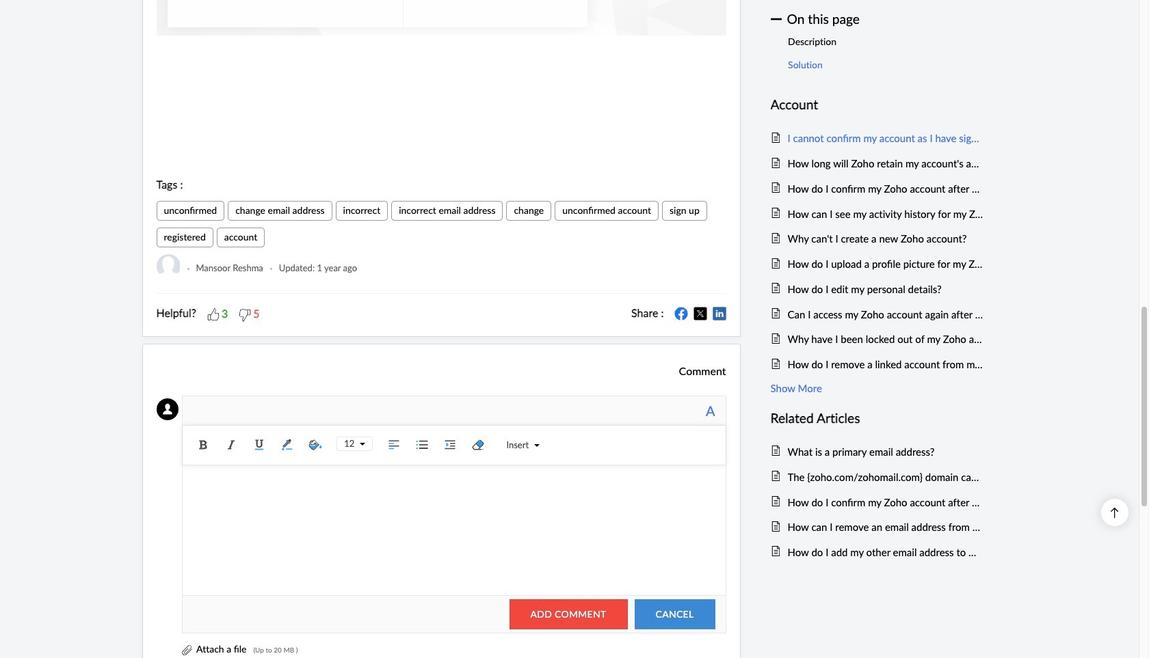 Task type: vqa. For each thing, say whether or not it's contained in the screenshot.
User Preference element
no



Task type: locate. For each thing, give the bounding box(es) containing it.
heading
[[771, 95, 983, 116], [771, 408, 983, 429]]

lists image
[[412, 435, 433, 455]]

0 vertical spatial heading
[[771, 95, 983, 116]]

indent image
[[440, 435, 461, 455]]

background color image
[[305, 435, 326, 455]]

twitter image
[[693, 307, 707, 321]]

facebook image
[[674, 307, 688, 321]]

font color image
[[277, 435, 298, 455]]

bold (ctrl+b) image
[[193, 435, 214, 455]]

font size image
[[355, 442, 366, 447]]

insert options image
[[529, 443, 540, 449]]

1 vertical spatial heading
[[771, 408, 983, 429]]

linkedin image
[[712, 307, 726, 321]]

align image
[[384, 435, 405, 455]]

2 heading from the top
[[771, 408, 983, 429]]

underline (ctrl+u) image
[[249, 435, 270, 455]]



Task type: describe. For each thing, give the bounding box(es) containing it.
italic (ctrl+i) image
[[221, 435, 242, 455]]

1 heading from the top
[[771, 95, 983, 116]]

clear formatting image
[[468, 435, 489, 455]]

a gif showing how to edit the email address that is registered incorrectly. image
[[156, 0, 726, 36]]



